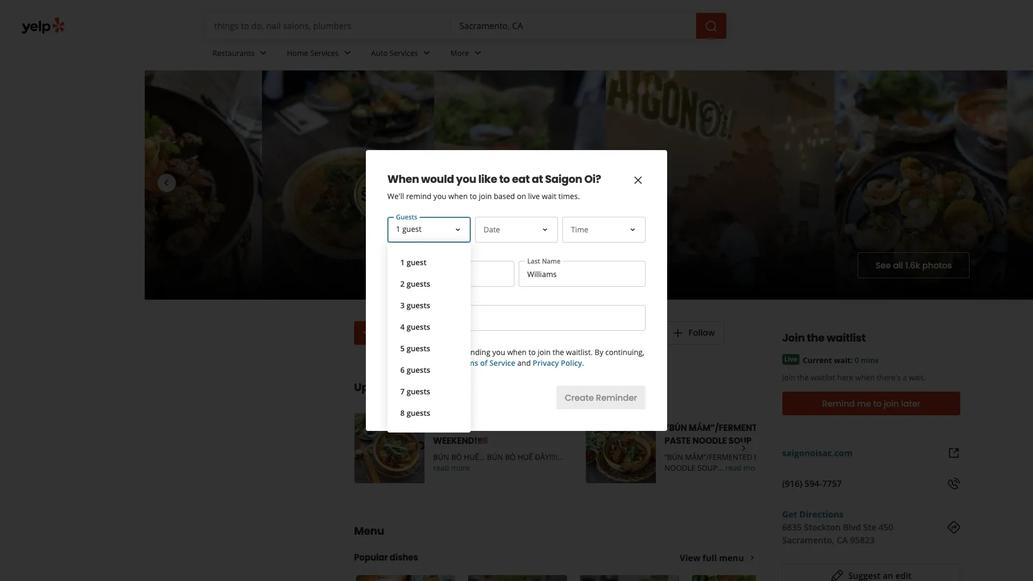Task type: locate. For each thing, give the bounding box(es) containing it.
8 guests
[[400, 408, 430, 418]]

1 horizontal spatial bò
[[505, 452, 516, 462]]

0 vertical spatial waitlist
[[827, 330, 866, 346]]

1 read from the left
[[433, 463, 449, 473]]

see left hours
[[534, 249, 545, 259]]

reminding
[[454, 347, 491, 357]]

0 horizontal spatial 3
[[400, 300, 405, 311]]

24 chevron down v2 image for home services
[[341, 47, 354, 59]]

here
[[838, 372, 854, 383]]

fish for "bún mắm"/fermented fish paste  noodle soup
[[770, 422, 788, 434]]

mắm"/fermented inside "bún mắm"/fermented fish paste noodle soup…
[[685, 452, 752, 462]]

guest
[[407, 257, 427, 267]]

more inside happy veterans day weekend!🇺🇸 bún bò huế… bún bò huế đây!!!!… read more
[[451, 463, 470, 473]]

ago
[[564, 266, 577, 276]]

search image
[[705, 20, 718, 33]]

pm
[[509, 248, 522, 260]]

.
[[582, 358, 584, 368]]

5 guests from the top
[[407, 365, 430, 375]]

when would you like to eat at saigon oi? dialog
[[0, 0, 1033, 581]]

0 vertical spatial fish
[[770, 422, 788, 434]]

read down the weekend!🇺🇸
[[433, 463, 449, 473]]

remind me to join later button
[[782, 392, 961, 416]]

fish inside "bún mắm"/fermented fish paste noodle soup…
[[754, 452, 770, 462]]

4 guests
[[400, 322, 430, 332]]

0 vertical spatial mắm"/fermented
[[689, 422, 768, 434]]

1 horizontal spatial more
[[744, 463, 763, 473]]

0 vertical spatial see
[[534, 249, 545, 259]]

1 24 chevron down v2 image from the left
[[341, 47, 354, 59]]

to right me at the bottom right of page
[[873, 397, 882, 410]]

mins
[[861, 355, 879, 365]]

to
[[499, 172, 510, 187], [470, 191, 477, 201], [529, 347, 536, 357], [424, 358, 431, 368], [873, 397, 882, 410]]

oi?
[[584, 172, 601, 187]]

1.6k
[[905, 259, 920, 272]]

1 horizontal spatial read
[[726, 463, 742, 473]]

services right auto
[[390, 48, 418, 58]]

1 vertical spatial join
[[782, 372, 795, 383]]

Time field
[[563, 217, 646, 243]]

2 24 chevron down v2 image from the left
[[471, 47, 484, 59]]

when down the mins
[[856, 372, 875, 383]]

of
[[480, 358, 488, 368]]

24 chevron down v2 image right the auto services
[[420, 47, 433, 59]]

by
[[595, 347, 604, 357]]

paste inside "bún mắm"/fermented fish paste  noodle soup
[[665, 435, 691, 447]]

0 vertical spatial when
[[449, 191, 468, 201]]

0 horizontal spatial when
[[449, 191, 468, 201]]

months
[[533, 266, 562, 276]]

2 services from the left
[[390, 48, 418, 58]]

1 horizontal spatial paste
[[772, 452, 794, 462]]

2 24 chevron down v2 image from the left
[[420, 47, 433, 59]]

"bún inside "bún mắm"/fermented fish paste noodle soup…
[[665, 452, 683, 462]]

0 horizontal spatial read
[[433, 463, 449, 473]]

vietnamese
[[501, 230, 551, 242]]

24 chevron down v2 image
[[257, 47, 270, 59], [420, 47, 433, 59]]

2 vertical spatial when
[[856, 372, 875, 383]]

based
[[494, 191, 515, 201]]

2 vertical spatial join
[[884, 397, 899, 410]]

the right by at the left top
[[477, 266, 490, 276]]

saigon oi
[[418, 166, 542, 202]]

read
[[433, 463, 449, 473], [726, 463, 742, 473]]

you left like
[[456, 172, 476, 187]]

0 horizontal spatial bún
[[433, 452, 449, 462]]

join for join the waitlist
[[782, 330, 805, 346]]

24 chevron down v2 image inside auto services link
[[420, 47, 433, 59]]

a
[[404, 327, 410, 339], [903, 372, 907, 383]]

2 "bún from the top
[[665, 452, 683, 462]]

1 vertical spatial waitlist
[[811, 372, 836, 383]]

join down "live" on the bottom right
[[782, 372, 795, 383]]

0 horizontal spatial see
[[534, 249, 545, 259]]

0 vertical spatial a
[[404, 327, 410, 339]]

join up "live" on the bottom right
[[782, 330, 805, 346]]

create reminder
[[565, 392, 637, 404]]

bún right huế…
[[487, 452, 503, 462]]

1 vertical spatial noodle
[[665, 463, 696, 473]]

updates from this business element
[[337, 362, 808, 489]]

noodle inside "bún mắm"/fermented fish paste noodle soup…
[[665, 463, 696, 473]]

join
[[782, 330, 805, 346], [782, 372, 795, 383]]

join left later
[[884, 397, 899, 410]]

None search field
[[206, 13, 729, 39]]

24 chevron down v2 image inside more link
[[471, 47, 484, 59]]

1 guests from the top
[[407, 279, 430, 289]]

4.4 star rating image
[[418, 204, 512, 221]]

banh khot image
[[468, 575, 567, 581]]

waitlist down current
[[811, 372, 836, 383]]

0 vertical spatial paste
[[665, 435, 691, 447]]

0 horizontal spatial 24 chevron down v2 image
[[257, 47, 270, 59]]

bò down the weekend!🇺🇸
[[451, 452, 462, 462]]

0 horizontal spatial a
[[404, 327, 410, 339]]

1 24 chevron down v2 image from the left
[[257, 47, 270, 59]]

open 10:00 am - 5:00 pm
[[418, 248, 522, 260]]

see left all
[[876, 259, 891, 272]]

guests for 7 guests
[[407, 386, 430, 397]]

24 chevron down v2 image
[[341, 47, 354, 59], [471, 47, 484, 59]]

24 chevron down v2 image for auto services
[[420, 47, 433, 59]]

when would you like to eat at saigon oi? region
[[385, 172, 648, 433]]

3 down 2
[[400, 300, 405, 311]]

continuing,
[[606, 347, 645, 357]]

1 join from the top
[[782, 330, 805, 346]]

1 horizontal spatial bún
[[487, 452, 503, 462]]

đây!!!!…
[[535, 452, 563, 462]]

24 chevron down v2 image inside restaurants link
[[257, 47, 270, 59]]

24 chevron down v2 image right restaurants
[[257, 47, 270, 59]]

add photo
[[479, 327, 524, 339]]

2 more from the left
[[744, 463, 763, 473]]

1 "bún from the top
[[665, 422, 687, 434]]

1 vertical spatial "bún
[[665, 452, 683, 462]]

saigon up 4.4 star rating 'image'
[[418, 166, 509, 202]]

3
[[527, 266, 531, 276], [400, 300, 405, 311]]

would
[[421, 172, 454, 187]]

0 vertical spatial join
[[479, 191, 492, 201]]

6835
[[782, 522, 802, 533]]

mắm"/fermented up soup…
[[685, 452, 752, 462]]

business
[[492, 266, 525, 276]]

mắm"/fermented for soup…
[[685, 452, 752, 462]]

noodle left soup…
[[665, 463, 696, 473]]

1 horizontal spatial when
[[507, 347, 527, 357]]

24 chevron down v2 image right more
[[471, 47, 484, 59]]

0 horizontal spatial more
[[451, 463, 470, 473]]

0
[[855, 355, 859, 365]]

noodle up soup…
[[693, 435, 727, 447]]

saigonoisac.com
[[782, 447, 853, 459]]

a right "write" at the left bottom of page
[[404, 327, 410, 339]]

1 vertical spatial paste
[[772, 452, 794, 462]]

1 vertical spatial previous image
[[361, 442, 373, 455]]

"bún inside "bún mắm"/fermented fish paste  noodle soup
[[665, 422, 687, 434]]

2 bò from the left
[[505, 452, 516, 462]]

yelp's
[[433, 358, 454, 368]]

a left wait.
[[903, 372, 907, 383]]

0 vertical spatial previous image
[[160, 176, 173, 189]]

4 guests from the top
[[407, 343, 430, 354]]

soup…
[[698, 463, 724, 473]]

previous image
[[160, 176, 173, 189], [361, 442, 373, 455]]

24 star v2 image
[[363, 327, 376, 340]]

when
[[449, 191, 468, 201], [507, 347, 527, 357], [856, 372, 875, 383]]

business categories element
[[204, 39, 1033, 70]]

bún down the weekend!🇺🇸
[[433, 452, 449, 462]]

the up privacy policy link
[[553, 347, 564, 357]]

paste inside "bún mắm"/fermented fish paste noodle soup…
[[772, 452, 794, 462]]

2 guests from the top
[[407, 300, 430, 311]]

24 chevron down v2 image left auto
[[341, 47, 354, 59]]

when inside when would you like to eat at saigon oi? we'll remind you when to join based on live wait times.
[[449, 191, 468, 201]]

see all 1.6k photos
[[876, 259, 952, 272]]

get
[[782, 509, 797, 520]]

there's
[[877, 372, 901, 383]]

directions
[[800, 509, 844, 520]]

1 horizontal spatial join
[[538, 347, 551, 357]]

3 left months
[[527, 266, 531, 276]]

you'll
[[388, 347, 406, 357]]

fish inside "bún mắm"/fermented fish paste  noodle soup
[[770, 422, 788, 434]]

noodle for soup
[[693, 435, 727, 447]]

1 horizontal spatial 3
[[527, 266, 531, 276]]

join up privacy
[[538, 347, 551, 357]]

2 read from the left
[[726, 463, 742, 473]]

huế…
[[464, 452, 485, 462]]

1 vertical spatial join
[[538, 347, 551, 357]]

more down next icon
[[744, 463, 763, 473]]

happy veterans day weekend!🇺🇸 image
[[355, 413, 425, 483]]

fish
[[770, 422, 788, 434], [754, 452, 770, 462]]

1 guest
[[400, 257, 427, 267]]

bò
[[451, 452, 462, 462], [505, 452, 516, 462]]

this
[[431, 380, 453, 395]]

1 vertical spatial see
[[876, 259, 891, 272]]

1 more from the left
[[451, 463, 470, 473]]

1 vertical spatial when
[[507, 347, 527, 357]]

mắm"/fermented inside "bún mắm"/fermented fish paste  noodle soup
[[689, 422, 768, 434]]

0 horizontal spatial 24 chevron down v2 image
[[341, 47, 354, 59]]

close image
[[632, 174, 645, 187]]

2 join from the top
[[782, 372, 795, 383]]

the up current
[[807, 330, 825, 346]]

0 horizontal spatial services
[[310, 48, 339, 58]]

when up terms of service and privacy policy .
[[507, 347, 527, 357]]

8
[[400, 408, 405, 418]]

share button
[[537, 321, 597, 345]]

bún
[[433, 452, 449, 462], [487, 452, 503, 462]]

2 horizontal spatial join
[[884, 397, 899, 410]]

you
[[456, 172, 476, 187], [434, 191, 447, 201], [492, 347, 505, 357], [388, 358, 400, 368]]

join inside the you'll receive texts reminding you when to join the waitlist. by continuing, you agree to yelp's
[[538, 347, 551, 357]]

0 horizontal spatial paste
[[665, 435, 691, 447]]

guests inside button
[[407, 279, 430, 289]]

fish up saigonoisac.com
[[770, 422, 788, 434]]

mắm"/fermented up soup
[[689, 422, 768, 434]]

1 horizontal spatial see
[[876, 259, 891, 272]]

read down next icon
[[726, 463, 742, 473]]

5:00
[[490, 248, 507, 260]]

1 vertical spatial 3
[[400, 300, 405, 311]]

  telephone field
[[388, 305, 646, 331]]

view full menu link
[[680, 552, 756, 564]]

home services
[[287, 48, 339, 58]]

saigon up times. in the top right of the page
[[545, 172, 582, 187]]

1 vertical spatial mắm"/fermented
[[685, 452, 752, 462]]

photo of saigon oi - sacramento, ca, us. banh canh cua image
[[262, 71, 434, 300]]

(465
[[533, 207, 551, 219]]

0 horizontal spatial bò
[[451, 452, 462, 462]]

when inside the you'll receive texts reminding you when to join the waitlist. by continuing, you agree to yelp's
[[507, 347, 527, 357]]

like
[[478, 172, 497, 187]]

(916)
[[782, 478, 803, 490]]

0 vertical spatial noodle
[[693, 435, 727, 447]]

1 horizontal spatial saigon
[[545, 172, 582, 187]]

noodle inside "bún mắm"/fermented fish paste  noodle soup
[[693, 435, 727, 447]]

3 guests button
[[396, 295, 462, 316]]

4.4 (465 reviews)
[[519, 207, 588, 219]]

see for see hours
[[534, 249, 545, 259]]

1 horizontal spatial 24 chevron down v2 image
[[420, 47, 433, 59]]

"bún mắm"/fermented fish paste  noodle soup
[[665, 422, 788, 447]]

menu
[[354, 524, 384, 539]]

0 vertical spatial "bún
[[665, 422, 687, 434]]

to down receive
[[424, 358, 431, 368]]

24 chevron down v2 image inside 'home services' link
[[341, 47, 354, 59]]

guests for 3 guests
[[407, 300, 430, 311]]

3 inside 3 guests button
[[400, 300, 405, 311]]

0 vertical spatial join
[[782, 330, 805, 346]]

1 services from the left
[[310, 48, 339, 58]]

sacramento,
[[782, 534, 835, 546]]

guests
[[407, 279, 430, 289], [407, 300, 430, 311], [407, 322, 430, 332], [407, 343, 430, 354], [407, 365, 430, 375], [407, 386, 430, 397], [407, 408, 430, 418]]

6 guests from the top
[[407, 386, 430, 397]]

$$
[[476, 230, 486, 242]]

"bún mắm"/fermented fish paste  noodle soup image
[[586, 413, 656, 483]]

3 guests from the top
[[407, 322, 430, 332]]

1 bò from the left
[[451, 452, 462, 462]]

waitlist up wait:
[[827, 330, 866, 346]]

1 horizontal spatial services
[[390, 48, 418, 58]]

more down huế…
[[451, 463, 470, 473]]

24 chevron down v2 image for restaurants
[[257, 47, 270, 59]]

Guests field
[[388, 217, 471, 433]]

live
[[528, 191, 540, 201]]

live
[[785, 355, 798, 364]]

create
[[565, 392, 594, 404]]

noodle
[[693, 435, 727, 447], [665, 463, 696, 473]]

weekend!🇺🇸
[[433, 435, 488, 447]]

0 horizontal spatial previous image
[[160, 176, 173, 189]]

paste for "bún mắm"/fermented fish paste noodle soup…
[[772, 452, 794, 462]]

1 vertical spatial a
[[903, 372, 907, 383]]

14 chevron right outline image
[[748, 554, 756, 562]]

7 guests from the top
[[407, 408, 430, 418]]

0 horizontal spatial join
[[479, 191, 492, 201]]

noodle for soup…
[[665, 463, 696, 473]]

join down like
[[479, 191, 492, 201]]

bò left 'huế'
[[505, 452, 516, 462]]

1 horizontal spatial 24 chevron down v2 image
[[471, 47, 484, 59]]

when up 4.4 star rating 'image'
[[449, 191, 468, 201]]

wait
[[542, 191, 557, 201]]

fish right next icon
[[754, 452, 770, 462]]

2 guests
[[400, 279, 430, 289]]

services right home
[[310, 48, 339, 58]]

"bún for "bún mắm"/fermented fish paste noodle soup…
[[665, 452, 683, 462]]

privacy
[[533, 358, 559, 368]]

1 vertical spatial fish
[[754, 452, 770, 462]]



Task type: vqa. For each thing, say whether or not it's contained in the screenshot.
Good inside 4 filters Bird's-eye View • Japanese • Mediterranean • Good for Dinner Clear all
no



Task type: describe. For each thing, give the bounding box(es) containing it.
services for auto services
[[390, 48, 418, 58]]

restaurants
[[213, 48, 255, 58]]

Date field
[[475, 217, 558, 243]]

"bún for "bún mắm"/fermented fish paste  noodle soup
[[665, 422, 687, 434]]

the inside the you'll receive texts reminding you when to join the waitlist. by continuing, you agree to yelp's
[[553, 347, 564, 357]]

6 guests button
[[396, 360, 462, 381]]

24 camera v2 image
[[462, 327, 475, 340]]

create reminder button
[[556, 386, 646, 410]]

saigon inside when would you like to eat at saigon oi? we'll remind you when to join based on live wait times.
[[545, 172, 582, 187]]

0 vertical spatial 3
[[527, 266, 531, 276]]

1 guest button
[[396, 252, 462, 273]]

(465 reviews) link
[[533, 207, 588, 219]]

waitlist for join the waitlist
[[827, 330, 866, 346]]

24 external link v2 image
[[948, 447, 961, 460]]

5 guests button
[[396, 338, 462, 360]]

save button
[[602, 321, 658, 345]]

fish for "bún mắm"/fermented fish paste noodle soup…
[[754, 452, 770, 462]]

-
[[485, 248, 487, 260]]

menu element
[[337, 506, 793, 581]]

photos
[[923, 259, 952, 272]]

photo of saigon oi - sacramento, ca, us. com do bo luc lac image
[[434, 71, 606, 300]]

banh canh cua image
[[580, 575, 679, 581]]

updates
[[354, 380, 399, 395]]

happy veterans day weekend!🇺🇸 bún bò huế… bún bò huế đây!!!!… read more
[[433, 422, 563, 473]]

service
[[490, 358, 516, 368]]

photo of saigon oi - sacramento, ca, us. banh khot image
[[1007, 71, 1033, 300]]

paste for "bún mắm"/fermented fish paste  noodle soup
[[665, 435, 691, 447]]

see hours link
[[529, 248, 569, 261]]

to up 4.4 star rating 'image'
[[470, 191, 477, 201]]

save
[[628, 327, 649, 339]]

3 guests
[[400, 300, 430, 311]]

business
[[455, 380, 503, 395]]

more link
[[442, 39, 493, 70]]

soup
[[729, 435, 752, 447]]

the down "live" on the bottom right
[[797, 372, 809, 383]]

veterans
[[464, 422, 507, 434]]

to inside button
[[873, 397, 882, 410]]

photo of saigon oi - sacramento, ca, us. vietnamese tradition mini savory crep image
[[835, 71, 1007, 300]]

read more
[[726, 463, 763, 473]]

guests for 4 guests
[[407, 322, 430, 332]]

current
[[803, 355, 832, 365]]

5 guests
[[400, 343, 430, 354]]

16 claim filled v2 image
[[418, 232, 426, 241]]

7 guests
[[400, 386, 430, 397]]

you up service on the left of the page
[[492, 347, 505, 357]]

wait:
[[834, 355, 853, 365]]

guests for 6 guests
[[407, 365, 430, 375]]

auto services
[[371, 48, 418, 58]]

2
[[400, 279, 405, 289]]

see for see all 1.6k photos
[[876, 259, 891, 272]]

join for join the waitlist here when there's a wait.
[[782, 372, 795, 383]]

you down 'you'll'
[[388, 358, 400, 368]]

mắm"/fermented for soup
[[689, 422, 768, 434]]

photo
[[499, 327, 524, 339]]

10:00
[[445, 248, 467, 260]]

home services link
[[278, 39, 363, 70]]

to left eat
[[499, 172, 510, 187]]

live current wait: 0 mins
[[785, 355, 879, 365]]

24 add v2 image
[[672, 327, 684, 340]]

guests for 5 guests
[[407, 343, 430, 354]]

(916) 594-7757
[[782, 478, 842, 490]]

1 bún from the left
[[433, 452, 449, 462]]

verified
[[435, 266, 464, 276]]

all
[[893, 259, 903, 272]]

open
[[418, 248, 440, 260]]

1 horizontal spatial a
[[903, 372, 907, 383]]

  text field
[[388, 261, 515, 287]]

join the waitlist
[[782, 330, 866, 346]]

remind
[[822, 397, 855, 410]]

2 horizontal spatial when
[[856, 372, 875, 383]]

hours
[[546, 249, 564, 259]]

vietnamese link
[[501, 230, 551, 242]]

texts
[[435, 347, 452, 357]]

am
[[469, 248, 482, 260]]

ste
[[864, 522, 877, 533]]

24 share v2 image
[[546, 327, 559, 340]]

verified by the business 3 months ago
[[435, 266, 577, 276]]

594-
[[805, 478, 822, 490]]

you'll receive texts reminding you when to join the waitlist. by continuing, you agree to yelp's
[[388, 347, 645, 368]]

join inside when would you like to eat at saigon oi? we'll remind you when to join based on live wait times.
[[479, 191, 492, 201]]

4.4
[[519, 207, 531, 219]]

write a review link
[[354, 321, 448, 345]]

privacy policy link
[[533, 358, 582, 368]]

huế
[[518, 452, 533, 462]]

policy
[[561, 358, 582, 368]]

8 guests button
[[396, 403, 462, 424]]

you down would
[[434, 191, 447, 201]]

stockton
[[804, 522, 841, 533]]

happy
[[433, 422, 462, 434]]

6 guests
[[400, 365, 430, 375]]

banh mi chao image
[[356, 575, 455, 581]]

receive
[[408, 347, 433, 357]]

1 horizontal spatial previous image
[[361, 442, 373, 455]]

terms of service and privacy policy .
[[456, 358, 584, 368]]

guests for 8 guests
[[407, 408, 430, 418]]

me
[[857, 397, 871, 410]]

7
[[400, 386, 405, 397]]

see all 1.6k photos link
[[858, 252, 970, 278]]

  telephone field inside when would you like to eat at saigon oi? region
[[388, 305, 646, 331]]

home
[[287, 48, 308, 58]]

services for home services
[[310, 48, 339, 58]]

read inside happy veterans day weekend!🇺🇸 bún bò huế… bún bò huế đây!!!!… read more
[[433, 463, 449, 473]]

join inside button
[[884, 397, 899, 410]]

add photo link
[[453, 321, 533, 345]]

and
[[517, 358, 531, 368]]

restaurants link
[[204, 39, 278, 70]]

dishes
[[390, 552, 418, 564]]

join the waitlist here when there's a wait.
[[782, 372, 926, 383]]

write a review
[[380, 327, 440, 339]]

remind me to join later
[[822, 397, 921, 410]]

next image
[[737, 442, 749, 455]]

oi
[[514, 166, 542, 202]]

waitlist for join the waitlist here when there's a wait.
[[811, 372, 836, 383]]

24 save outline v2 image
[[611, 327, 624, 340]]

24 phone v2 image
[[948, 477, 961, 490]]

shaking beef image
[[692, 575, 791, 581]]

popular
[[354, 552, 388, 564]]

24 pencil v2 image
[[831, 569, 844, 581]]

0 horizontal spatial saigon
[[418, 166, 509, 202]]

24 directions v2 image
[[948, 521, 961, 534]]

to up and
[[529, 347, 536, 357]]

reviews)
[[553, 207, 588, 219]]

share
[[563, 327, 588, 339]]

review
[[412, 327, 440, 339]]

later
[[901, 397, 921, 410]]

  text field
[[519, 261, 646, 287]]

from
[[401, 380, 429, 395]]

times.
[[559, 191, 580, 201]]

photo of saigon oi - sacramento, ca, us. interior image
[[606, 71, 835, 300]]

eat
[[512, 172, 530, 187]]

2 bún from the left
[[487, 452, 503, 462]]

24 chevron down v2 image for more
[[471, 47, 484, 59]]

follow button
[[662, 321, 724, 345]]

photo of saigon oi - sacramento, ca, us. banh mi chao image
[[0, 71, 262, 300]]

by
[[466, 266, 475, 276]]

guests for 2 guests
[[407, 279, 430, 289]]



